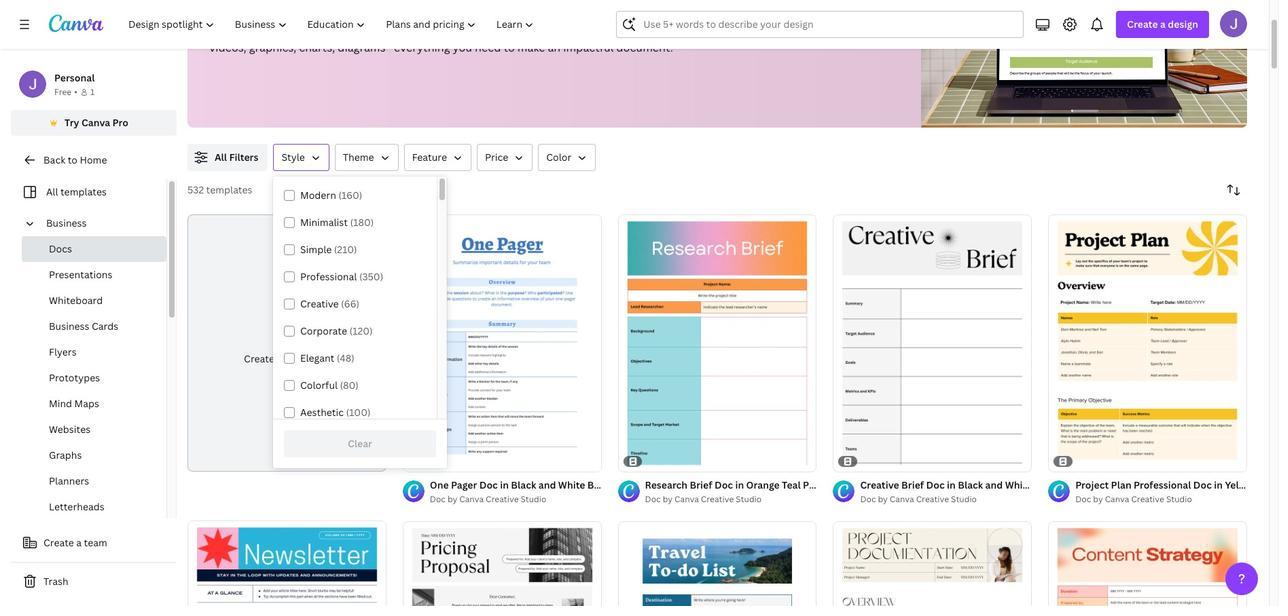 Task type: locate. For each thing, give the bounding box(es) containing it.
templates down all filters button
[[206, 183, 252, 196]]

feature
[[412, 151, 447, 164]]

clear button
[[284, 431, 436, 458]]

creative down 'plan'
[[1131, 494, 1164, 505]]

0 vertical spatial a
[[1160, 18, 1166, 31]]

creative brief doc in black and white grey editorial style image
[[833, 215, 1032, 472]]

create inside button
[[43, 537, 74, 550]]

0 horizontal spatial in
[[735, 479, 744, 492]]

creative brief doc in black and white grey editorial style link
[[860, 478, 1124, 493]]

a inside button
[[76, 537, 82, 550]]

research brief doc in orange teal pink soft pastels style image
[[618, 215, 817, 472]]

1 vertical spatial a
[[277, 353, 282, 366]]

Search search field
[[644, 12, 1015, 37]]

a left blank
[[277, 353, 282, 366]]

create a team
[[43, 537, 107, 550]]

(160)
[[339, 189, 362, 202]]

0 vertical spatial all
[[215, 151, 227, 164]]

all inside button
[[215, 151, 227, 164]]

1 horizontal spatial a
[[277, 353, 282, 366]]

doc by canva creative studio link down orange
[[645, 493, 817, 507]]

letterheads link
[[22, 495, 166, 520]]

content strategy doc in pastel orange red light blue soft pastels style image
[[1048, 521, 1247, 607]]

a left team at the bottom of the page
[[76, 537, 82, 550]]

0 vertical spatial create
[[1127, 18, 1158, 31]]

templates for 532 templates
[[206, 183, 252, 196]]

1 black from the left
[[958, 479, 983, 492]]

style inside 'button'
[[282, 151, 305, 164]]

1 horizontal spatial create
[[244, 353, 274, 366]]

brief right research
[[690, 479, 712, 492]]

professional (350)
[[300, 270, 383, 283]]

make beautiful visual documents with canva docs. design docs templates with photos, videos, graphics, charts, diagrams—everything you need to make an impactful document.
[[209, 22, 673, 55]]

style inside research brief doc in orange teal pink soft pastels style doc by canva creative studio
[[882, 479, 906, 492]]

1 vertical spatial professional
[[1134, 479, 1191, 492]]

business cards
[[49, 320, 118, 333]]

all filters
[[215, 151, 258, 164]]

doc by canva creative studio link down 'plan'
[[1076, 493, 1247, 507]]

and
[[985, 479, 1003, 492]]

try
[[65, 116, 79, 129]]

style inside creative brief doc in black and white grey editorial style doc by canva creative studio
[[1100, 479, 1124, 492]]

soft
[[825, 479, 845, 492]]

in inside research brief doc in orange teal pink soft pastels style doc by canva creative studio
[[735, 479, 744, 492]]

creative inside research brief doc in orange teal pink soft pastels style doc by canva creative studio
[[701, 494, 734, 505]]

0 horizontal spatial professional
[[300, 270, 357, 283]]

3 studio from the left
[[951, 494, 977, 505]]

to right need at the left of the page
[[504, 40, 515, 55]]

create inside dropdown button
[[1127, 18, 1158, 31]]

doc
[[312, 353, 330, 366], [715, 479, 733, 492], [926, 479, 945, 492], [1194, 479, 1212, 492], [430, 494, 446, 505], [645, 494, 661, 505], [860, 494, 876, 505], [1076, 494, 1091, 505]]

1 doc by canva creative studio link from the left
[[430, 493, 602, 507]]

back
[[43, 154, 65, 166]]

1 horizontal spatial all
[[215, 151, 227, 164]]

professional down simple (210)
[[300, 270, 357, 283]]

(100)
[[346, 406, 371, 419]]

4 doc by canva creative studio link from the left
[[1076, 493, 1247, 507]]

style right 'editorial'
[[1100, 479, 1124, 492]]

a left the design
[[1160, 18, 1166, 31]]

team
[[84, 537, 107, 550]]

all
[[215, 151, 227, 164], [46, 185, 58, 198]]

business link
[[41, 211, 158, 236]]

design
[[477, 22, 512, 37]]

1 horizontal spatial brief
[[902, 479, 924, 492]]

business
[[46, 217, 87, 230], [49, 320, 89, 333]]

creative down research brief doc in orange teal pink soft pastels style link on the right of page
[[701, 494, 734, 505]]

2 horizontal spatial create
[[1127, 18, 1158, 31]]

docs
[[49, 243, 72, 255]]

templates inside make beautiful visual documents with canva docs. design docs templates with photos, videos, graphics, charts, diagrams—everything you need to make an impactful document.
[[543, 22, 595, 37]]

business for business cards
[[49, 320, 89, 333]]

with up diagrams—everything
[[384, 22, 407, 37]]

to inside make beautiful visual documents with canva docs. design docs templates with photos, videos, graphics, charts, diagrams—everything you need to make an impactful document.
[[504, 40, 515, 55]]

templates
[[543, 22, 595, 37], [206, 183, 252, 196], [60, 185, 107, 198]]

style right pastels
[[882, 479, 906, 492]]

2 studio from the left
[[736, 494, 762, 505]]

brief inside research brief doc in orange teal pink soft pastels style doc by canva creative studio
[[690, 479, 712, 492]]

create a blank doc
[[244, 353, 330, 366]]

creative down creative brief doc in black and white grey editorial style link
[[916, 494, 949, 505]]

teal
[[782, 479, 801, 492]]

0 horizontal spatial black
[[958, 479, 983, 492]]

2 doc by canva creative studio link from the left
[[645, 493, 817, 507]]

doc by canva creative studio link
[[430, 493, 602, 507], [645, 493, 817, 507], [860, 493, 1032, 507], [1076, 493, 1247, 507]]

a for blank
[[277, 353, 282, 366]]

black left and
[[958, 479, 983, 492]]

2 vertical spatial a
[[76, 537, 82, 550]]

with
[[384, 22, 407, 37], [598, 22, 621, 37]]

newsletter professional doc in sky blue pink red bright modern style image
[[188, 521, 386, 607]]

business up docs
[[46, 217, 87, 230]]

doc by canva creative studio link up pricing proposal professional doc in white black grey sleek monochrome style image
[[430, 493, 602, 507]]

black inside creative brief doc in black and white grey editorial style doc by canva creative studio
[[958, 479, 983, 492]]

pricing proposal professional doc in white black grey sleek monochrome style image
[[403, 521, 602, 607]]

create left team at the bottom of the page
[[43, 537, 74, 550]]

editorial
[[1059, 479, 1098, 492]]

None search field
[[616, 11, 1024, 38]]

1 vertical spatial all
[[46, 185, 58, 198]]

pastels
[[847, 479, 880, 492]]

1 vertical spatial business
[[49, 320, 89, 333]]

canva inside research brief doc in orange teal pink soft pastels style doc by canva creative studio
[[675, 494, 699, 505]]

create a blank doc link
[[188, 215, 386, 472]]

create a team button
[[11, 530, 177, 557]]

a for team
[[76, 537, 82, 550]]

1 by from the left
[[448, 494, 457, 505]]

mind maps link
[[22, 391, 166, 417]]

1
[[90, 86, 95, 98]]

filters
[[229, 151, 258, 164]]

0 horizontal spatial templates
[[60, 185, 107, 198]]

studio
[[521, 494, 547, 505], [736, 494, 762, 505], [951, 494, 977, 505], [1166, 494, 1192, 505]]

0 horizontal spatial brief
[[690, 479, 712, 492]]

black
[[958, 479, 983, 492], [1258, 479, 1279, 492]]

creative
[[300, 298, 339, 310], [860, 479, 899, 492], [486, 494, 519, 505], [701, 494, 734, 505], [916, 494, 949, 505], [1131, 494, 1164, 505]]

project plan professional doc in yellow black friendly corporate style image
[[1048, 215, 1247, 472]]

1 horizontal spatial templates
[[206, 183, 252, 196]]

doc by canva creative studio link down and
[[860, 493, 1032, 507]]

websites
[[49, 423, 91, 436]]

to right back
[[68, 154, 77, 166]]

studio inside doc by canva creative studio link
[[521, 494, 547, 505]]

websites link
[[22, 417, 166, 443]]

black right yellow
[[1258, 479, 1279, 492]]

0 horizontal spatial create
[[43, 537, 74, 550]]

style up modern
[[282, 151, 305, 164]]

theme
[[343, 151, 374, 164]]

(48)
[[337, 352, 354, 365]]

templates down back to home
[[60, 185, 107, 198]]

3 in from the left
[[1214, 479, 1223, 492]]

all down back
[[46, 185, 58, 198]]

brief inside creative brief doc in black and white grey editorial style doc by canva creative studio
[[902, 479, 924, 492]]

professional right 'plan'
[[1134, 479, 1191, 492]]

with up 'impactful'
[[598, 22, 621, 37]]

try canva pro
[[65, 116, 128, 129]]

2 horizontal spatial in
[[1214, 479, 1223, 492]]

Sort by button
[[1220, 177, 1247, 204]]

2 horizontal spatial a
[[1160, 18, 1166, 31]]

0 vertical spatial to
[[504, 40, 515, 55]]

2 horizontal spatial templates
[[543, 22, 595, 37]]

in left yellow
[[1214, 479, 1223, 492]]

in
[[735, 479, 744, 492], [947, 479, 956, 492], [1214, 479, 1223, 492]]

by
[[448, 494, 457, 505], [663, 494, 673, 505], [878, 494, 888, 505], [1093, 494, 1103, 505]]

0 horizontal spatial style
[[282, 151, 305, 164]]

free •
[[54, 86, 77, 98]]

project plan professional doc in yellow black doc by canva creative studio
[[1076, 479, 1279, 505]]

1 horizontal spatial professional
[[1134, 479, 1191, 492]]

corporate (120)
[[300, 325, 373, 338]]

design
[[1168, 18, 1198, 31]]

create left blank
[[244, 353, 274, 366]]

2 horizontal spatial style
[[1100, 479, 1124, 492]]

a inside dropdown button
[[1160, 18, 1166, 31]]

doc by canva creative studio link for creative
[[860, 493, 1032, 507]]

3 by from the left
[[878, 494, 888, 505]]

creative inside project plan professional doc in yellow black doc by canva creative studio
[[1131, 494, 1164, 505]]

in inside creative brief doc in black and white grey editorial style doc by canva creative studio
[[947, 479, 956, 492]]

1 vertical spatial create
[[244, 353, 274, 366]]

in left orange
[[735, 479, 744, 492]]

0 horizontal spatial a
[[76, 537, 82, 550]]

2 by from the left
[[663, 494, 673, 505]]

in left and
[[947, 479, 956, 492]]

all for all filters
[[215, 151, 227, 164]]

4 by from the left
[[1093, 494, 1103, 505]]

business up flyers
[[49, 320, 89, 333]]

1 studio from the left
[[521, 494, 547, 505]]

canva inside creative brief doc in black and white grey editorial style doc by canva creative studio
[[890, 494, 914, 505]]

planners
[[49, 475, 89, 488]]

create a design
[[1127, 18, 1198, 31]]

beautiful
[[239, 22, 287, 37]]

templates up an
[[543, 22, 595, 37]]

(66)
[[341, 298, 359, 310]]

modern
[[300, 189, 336, 202]]

all left filters
[[215, 151, 227, 164]]

travel to-do list doc in teal pastel green pastel purple vibrant professional style image
[[618, 521, 817, 607]]

docs
[[515, 22, 540, 37]]

an
[[548, 40, 561, 55]]

pink
[[803, 479, 823, 492]]

1 horizontal spatial to
[[504, 40, 515, 55]]

2 brief from the left
[[902, 479, 924, 492]]

back to home link
[[11, 147, 177, 174]]

0 horizontal spatial all
[[46, 185, 58, 198]]

brief
[[690, 479, 712, 492], [902, 479, 924, 492]]

project
[[1076, 479, 1109, 492]]

4 studio from the left
[[1166, 494, 1192, 505]]

make
[[518, 40, 545, 55]]

1 horizontal spatial black
[[1258, 479, 1279, 492]]

1 horizontal spatial with
[[598, 22, 621, 37]]

1 vertical spatial to
[[68, 154, 77, 166]]

document.
[[616, 40, 673, 55]]

1 in from the left
[[735, 479, 744, 492]]

style for research
[[882, 479, 906, 492]]

by inside research brief doc in orange teal pink soft pastels style doc by canva creative studio
[[663, 494, 673, 505]]

aesthetic (100)
[[300, 406, 371, 419]]

a
[[1160, 18, 1166, 31], [277, 353, 282, 366], [76, 537, 82, 550]]

1 horizontal spatial in
[[947, 479, 956, 492]]

0 vertical spatial business
[[46, 217, 87, 230]]

1 brief from the left
[[690, 479, 712, 492]]

trash
[[43, 575, 68, 588]]

(180)
[[350, 216, 374, 229]]

3 doc by canva creative studio link from the left
[[860, 493, 1032, 507]]

2 black from the left
[[1258, 479, 1279, 492]]

brief right pastels
[[902, 479, 924, 492]]

2 in from the left
[[947, 479, 956, 492]]

2 vertical spatial create
[[43, 537, 74, 550]]

visual
[[289, 22, 320, 37]]

grey
[[1034, 479, 1056, 492]]

create a design button
[[1116, 11, 1209, 38]]

canva inside button
[[82, 116, 110, 129]]

0 vertical spatial professional
[[300, 270, 357, 283]]

studio inside creative brief doc in black and white grey editorial style doc by canva creative studio
[[951, 494, 977, 505]]

1 horizontal spatial style
[[882, 479, 906, 492]]

create left the design
[[1127, 18, 1158, 31]]

orange
[[746, 479, 780, 492]]

yellow
[[1225, 479, 1255, 492]]

0 horizontal spatial with
[[384, 22, 407, 37]]



Task type: describe. For each thing, give the bounding box(es) containing it.
cards
[[92, 320, 118, 333]]

docs.
[[445, 22, 474, 37]]

in inside project plan professional doc in yellow black doc by canva creative studio
[[1214, 479, 1223, 492]]

creative right soft
[[860, 479, 899, 492]]

graphics,
[[249, 40, 296, 55]]

you
[[453, 40, 472, 55]]

by inside creative brief doc in black and white grey editorial style doc by canva creative studio
[[878, 494, 888, 505]]

532 templates
[[188, 183, 252, 196]]

brief for research
[[690, 479, 712, 492]]

create a blank doc element
[[188, 215, 386, 472]]

studio inside project plan professional doc in yellow black doc by canva creative studio
[[1166, 494, 1192, 505]]

1 with from the left
[[384, 22, 407, 37]]

mind maps
[[49, 397, 99, 410]]

(210)
[[334, 243, 357, 256]]

prototypes
[[49, 372, 100, 385]]

minimalist
[[300, 216, 348, 229]]

impactful
[[563, 40, 614, 55]]

price
[[485, 151, 508, 164]]

home
[[80, 154, 107, 166]]

personal
[[54, 71, 95, 84]]

professional inside project plan professional doc in yellow black doc by canva creative studio
[[1134, 479, 1191, 492]]

one pager doc in black and white blue light blue classic professional style image
[[403, 215, 602, 472]]

flyers
[[49, 346, 77, 359]]

creative up pricing proposal professional doc in white black grey sleek monochrome style image
[[486, 494, 519, 505]]

top level navigation element
[[120, 11, 546, 38]]

clear
[[348, 438, 372, 451]]

studio inside research brief doc in orange teal pink soft pastels style doc by canva creative studio
[[736, 494, 762, 505]]

feature button
[[404, 144, 471, 171]]

make
[[209, 22, 237, 37]]

•
[[74, 86, 77, 98]]

colorful (80)
[[300, 379, 359, 392]]

flyers link
[[22, 340, 166, 366]]

aesthetic
[[300, 406, 344, 419]]

brief for creative
[[902, 479, 924, 492]]

templates for all templates
[[60, 185, 107, 198]]

modern (160)
[[300, 189, 362, 202]]

black inside project plan professional doc in yellow black doc by canva creative studio
[[1258, 479, 1279, 492]]

create for create a team
[[43, 537, 74, 550]]

simple (210)
[[300, 243, 357, 256]]

research
[[645, 479, 688, 492]]

presentations link
[[22, 262, 166, 288]]

try canva pro button
[[11, 110, 177, 136]]

all templates link
[[19, 179, 158, 205]]

diagrams—everything
[[338, 40, 450, 55]]

(80)
[[340, 379, 359, 392]]

create for create a design
[[1127, 18, 1158, 31]]

creative up corporate
[[300, 298, 339, 310]]

doc by canva creative studio
[[430, 494, 547, 505]]

photos,
[[623, 22, 663, 37]]

prototypes link
[[22, 366, 166, 391]]

2 with from the left
[[598, 22, 621, 37]]

charts,
[[299, 40, 335, 55]]

colorful
[[300, 379, 338, 392]]

style button
[[273, 144, 329, 171]]

0 horizontal spatial to
[[68, 154, 77, 166]]

pro
[[112, 116, 128, 129]]

create for create a blank doc
[[244, 353, 274, 366]]

letterheads
[[49, 501, 104, 514]]

all for all templates
[[46, 185, 58, 198]]

(120)
[[350, 325, 373, 338]]

project documentation professional doc in ivory dark brown warm classic style image
[[833, 521, 1032, 607]]

creative (66)
[[300, 298, 359, 310]]

jacob simon image
[[1220, 10, 1247, 37]]

in for black
[[947, 479, 956, 492]]

creative brief doc in black and white grey editorial style doc by canva creative studio
[[860, 479, 1124, 505]]

doc by canva creative studio link for research
[[645, 493, 817, 507]]

price button
[[477, 144, 533, 171]]

plan
[[1111, 479, 1132, 492]]

canva inside make beautiful visual documents with canva docs. design docs templates with photos, videos, graphics, charts, diagrams—everything you need to make an impactful document.
[[410, 22, 442, 37]]

canva inside project plan professional doc in yellow black doc by canva creative studio
[[1105, 494, 1129, 505]]

all templates
[[46, 185, 107, 198]]

free
[[54, 86, 72, 98]]

presentations
[[49, 268, 112, 281]]

documents
[[322, 22, 382, 37]]

research brief doc in orange teal pink soft pastels style doc by canva creative studio
[[645, 479, 906, 505]]

(350)
[[359, 270, 383, 283]]

minimalist (180)
[[300, 216, 374, 229]]

by inside project plan professional doc in yellow black doc by canva creative studio
[[1093, 494, 1103, 505]]

maps
[[74, 397, 99, 410]]

style for creative
[[1100, 479, 1124, 492]]

graphs link
[[22, 443, 166, 469]]

in for orange
[[735, 479, 744, 492]]

corporate
[[300, 325, 347, 338]]

planners link
[[22, 469, 166, 495]]

color
[[546, 151, 572, 164]]

all filters button
[[188, 144, 268, 171]]

project plan professional doc in yellow black link
[[1076, 478, 1279, 493]]

doc by canva creative studio link for project
[[1076, 493, 1247, 507]]

mind
[[49, 397, 72, 410]]

videos,
[[209, 40, 246, 55]]

business for business
[[46, 217, 87, 230]]

whiteboard
[[49, 294, 103, 307]]

a for design
[[1160, 18, 1166, 31]]

whiteboard link
[[22, 288, 166, 314]]

elegant (48)
[[300, 352, 354, 365]]

simple
[[300, 243, 332, 256]]



Task type: vqa. For each thing, say whether or not it's contained in the screenshot.
the What are yard signs made of and how big are they? dropdown button
no



